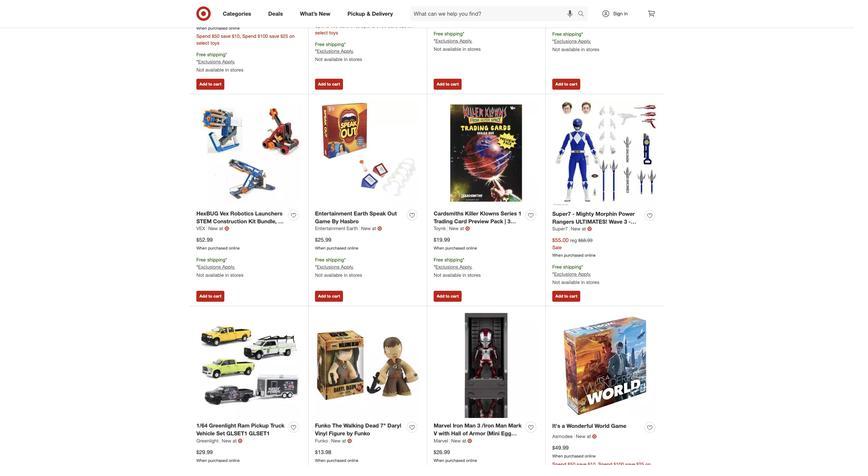 Task type: vqa. For each thing, say whether or not it's contained in the screenshot.
'-' to the left
yes



Task type: describe. For each thing, give the bounding box(es) containing it.
blue
[[553, 226, 564, 233]]

purchased inside $19.99 when purchased online spend $50 save $10, spend $100 save $25 on select toys
[[327, 15, 347, 20]]

morphin
[[596, 210, 618, 217]]

0 horizontal spatial $14.99 when purchased online
[[434, 10, 477, 25]]

purchased inside $25.99 when purchased online
[[327, 246, 347, 251]]

pack
[[197, 226, 209, 233]]

1 man from the left
[[465, 423, 476, 429]]

hall
[[452, 430, 461, 437]]

search button
[[575, 6, 592, 23]]

$19.99 when purchased online
[[434, 237, 477, 251]]

funko link
[[315, 438, 330, 445]]

$25 for $36.99
[[281, 33, 288, 39]]

¬ for hexbug vex robotics launchers stem construction kit bundle, 3- pack
[[225, 225, 229, 232]]

$19.99 for spend $50 save $10, spend $100 save $25 on select toys
[[315, 6, 332, 13]]

on for $19.99
[[408, 23, 414, 29]]

asmodee link
[[553, 433, 575, 440]]

funko the walking dead 7" daryl vinyl figure by funko link
[[315, 422, 404, 438]]

entertainment earth speak out game by hasbro link
[[315, 210, 404, 225]]

$52.99 when purchased online
[[197, 237, 240, 251]]

armor
[[470, 430, 486, 437]]

killer
[[465, 210, 479, 217]]

¬ for marvel iron man 3 /iron man mark v with hall of armor (mini egg attack)
[[468, 438, 472, 445]]

$36.99
[[197, 16, 213, 23]]

select for $36.99
[[197, 40, 209, 46]]

$50 for $36.99
[[212, 33, 220, 39]]

¬ for super7 - mighty morphin power rangers ultimates! wave 3 - blue ranger
[[588, 226, 592, 233]]

greenlight inside 'greenlight new at ¬'
[[197, 438, 219, 444]]

when inside the $52.99 when purchased online
[[197, 246, 207, 251]]

purchased inside the $52.99 when purchased online
[[208, 246, 228, 251]]

purchased inside $26.99 when purchased online
[[446, 458, 465, 463]]

purchased inside $13.98 when purchased online
[[327, 458, 347, 463]]

world
[[595, 423, 610, 430]]

pickup & delivery link
[[342, 6, 402, 21]]

daryl
[[388, 423, 402, 429]]

spend down &
[[361, 23, 375, 29]]

What can we help you find? suggestions appear below search field
[[410, 6, 580, 21]]

$19.99 when purchased online spend $50 save $10, spend $100 save $25 on select toys
[[315, 6, 414, 35]]

1
[[519, 210, 522, 217]]

toynk link
[[434, 225, 448, 232]]

cardsmiths killer klowns series 1 trading card preview pack | 3 cards
[[434, 210, 522, 233]]

at for marvel iron man 3 /iron man mark v with hall of armor (mini egg attack)
[[462, 438, 467, 444]]

save down categories
[[221, 33, 231, 39]]

when inside $13.98 when purchased online
[[315, 458, 326, 463]]

what's
[[300, 10, 318, 17]]

at for it's a wonderful world game
[[587, 434, 591, 440]]

greenlight link
[[197, 438, 220, 445]]

entertainment earth speak out game by hasbro
[[315, 210, 397, 225]]

new for asmodee new at ¬
[[576, 434, 586, 440]]

save down delivery
[[388, 23, 398, 29]]

purchased inside $29.99 when purchased online
[[208, 458, 228, 463]]

$10, for $36.99
[[232, 33, 241, 39]]

hexbug
[[197, 210, 218, 217]]

sale
[[553, 245, 562, 251]]

set
[[216, 430, 225, 437]]

greenlight inside 1/64 greenlight ram pickup truck vehicle set glset1 glset1
[[209, 423, 236, 429]]

1 horizontal spatial $14.99
[[553, 11, 569, 18]]

wonderful
[[567, 423, 594, 430]]

online inside the $52.99 when purchased online
[[229, 246, 240, 251]]

1 vertical spatial -
[[629, 218, 631, 225]]

$25.99
[[315, 237, 332, 243]]

mighty
[[577, 210, 594, 217]]

by
[[332, 218, 339, 225]]

when inside $25.99 when purchased online
[[315, 246, 326, 251]]

when inside $49.99 when purchased online
[[553, 454, 563, 459]]

$55.00 reg $68.99 sale when purchased online
[[553, 237, 596, 258]]

when inside $19.99 when purchased online
[[434, 246, 445, 251]]

/iron
[[482, 423, 494, 429]]

stem
[[197, 218, 212, 225]]

|
[[505, 218, 506, 225]]

0 vertical spatial -
[[573, 210, 575, 217]]

select for $19.99
[[315, 30, 328, 35]]

pack
[[491, 218, 504, 225]]

it's a wonderful world game
[[553, 423, 627, 430]]

ultimates!
[[576, 218, 608, 225]]

&
[[367, 10, 371, 17]]

$26.99
[[434, 449, 450, 456]]

iron
[[453, 423, 463, 429]]

cards
[[434, 226, 450, 233]]

funko the walking dead 7" daryl vinyl figure by funko image
[[315, 313, 420, 418]]

at for 1/64 greenlight ram pickup truck vehicle set glset1 glset1
[[233, 438, 237, 444]]

super7 for super7 - mighty morphin power rangers ultimates! wave 3 - blue ranger
[[553, 210, 571, 217]]

at inside entertainment earth new at ¬
[[372, 226, 376, 231]]

$19.99 for when purchased online
[[434, 237, 450, 243]]

entertainment earth new at ¬
[[315, 225, 382, 232]]

with
[[439, 430, 450, 437]]

$25 for $19.99
[[399, 23, 407, 29]]

at for super7 - mighty morphin power rangers ultimates! wave 3 - blue ranger
[[582, 226, 586, 232]]

the
[[333, 423, 342, 429]]

toynk new at ¬
[[434, 225, 470, 232]]

7"
[[381, 423, 386, 429]]

online inside $19.99 when purchased online
[[466, 246, 477, 251]]

asmodee
[[553, 434, 573, 440]]

new for vex new at ¬
[[208, 226, 218, 231]]

$68.99
[[579, 238, 593, 243]]

hasbro
[[340, 218, 359, 225]]

vex new at ¬
[[197, 225, 229, 232]]

what's new link
[[294, 6, 339, 21]]

$49.99 when purchased online
[[553, 445, 596, 459]]

hexbug vex robotics launchers stem construction kit bundle, 3- pack
[[197, 210, 284, 233]]

at for cardsmiths killer klowns series 1 trading card preview pack | 3 cards
[[460, 226, 464, 231]]

wave
[[609, 218, 623, 225]]

sign in
[[614, 11, 628, 16]]

dead
[[366, 423, 379, 429]]

ranger
[[566, 226, 585, 233]]

online inside $26.99 when purchased online
[[466, 458, 477, 463]]

$13.98
[[315, 449, 332, 456]]

$49.99
[[553, 445, 569, 452]]

spend down $36.99
[[197, 33, 211, 39]]

entertainment earth link
[[315, 225, 360, 232]]

it's
[[553, 423, 561, 430]]

kit
[[249, 218, 256, 225]]

reg
[[570, 238, 577, 243]]

when inside $26.99 when purchased online
[[434, 458, 445, 463]]

construction
[[213, 218, 247, 225]]

vex
[[220, 210, 229, 217]]

search
[[575, 11, 592, 18]]

game for it's a wonderful world game
[[612, 423, 627, 430]]

delivery
[[372, 10, 393, 17]]

$29.99 when purchased online
[[197, 449, 240, 463]]

sign in link
[[596, 6, 639, 21]]

2 man from the left
[[496, 423, 507, 429]]

ram
[[238, 423, 250, 429]]

vinyl
[[315, 430, 328, 437]]

entertainment for entertainment earth speak out game by hasbro
[[315, 210, 353, 217]]

hexbug vex robotics launchers stem construction kit bundle, 3- pack link
[[197, 210, 286, 233]]

entertainment for entertainment earth new at ¬
[[315, 226, 346, 231]]

card
[[455, 218, 467, 225]]

marvel for marvel iron man 3 /iron man mark v with hall of armor (mini egg attack)
[[434, 423, 452, 429]]

$36.99 when purchased online spend $50 save $10, spend $100 save $25 on select toys
[[197, 16, 295, 46]]

¬ for 1/64 greenlight ram pickup truck vehicle set glset1 glset1
[[238, 438, 243, 445]]

new for super7 new at ¬
[[571, 226, 581, 232]]

rangers
[[553, 218, 575, 225]]



Task type: locate. For each thing, give the bounding box(es) containing it.
0 vertical spatial select
[[315, 30, 328, 35]]

trading
[[434, 218, 453, 225]]

2 super7 from the top
[[553, 226, 568, 232]]

2 marvel from the top
[[434, 438, 448, 444]]

select
[[315, 30, 328, 35], [197, 40, 209, 46]]

it's a wonderful world game image
[[553, 313, 658, 419], [553, 313, 658, 419]]

online inside $29.99 when purchased online
[[229, 458, 240, 463]]

hexbug vex robotics launchers stem construction kit bundle, 3-pack image
[[197, 101, 302, 206], [197, 101, 302, 206]]

entertainment inside entertainment earth new at ¬
[[315, 226, 346, 231]]

walking
[[344, 423, 364, 429]]

purchased inside $49.99 when purchased online
[[565, 454, 584, 459]]

toys for $19.99
[[329, 30, 338, 35]]

$55.00
[[553, 237, 569, 244]]

3 inside super7 - mighty morphin power rangers ultimates! wave 3 - blue ranger
[[625, 218, 628, 225]]

1 super7 from the top
[[553, 210, 571, 217]]

$100 for $19.99
[[377, 23, 387, 29]]

online inside $19.99 when purchased online spend $50 save $10, spend $100 save $25 on select toys
[[348, 15, 359, 20]]

new right what's
[[319, 10, 331, 17]]

0 horizontal spatial 3
[[478, 423, 481, 429]]

new down card
[[449, 226, 459, 231]]

$50 down what's new link
[[331, 23, 338, 29]]

0 horizontal spatial $25
[[281, 33, 288, 39]]

online inside $25.99 when purchased online
[[348, 246, 359, 251]]

funko inside funko new at ¬
[[315, 438, 328, 444]]

*
[[463, 31, 465, 37], [582, 31, 583, 37], [434, 38, 436, 44], [553, 38, 554, 44], [344, 41, 346, 47], [315, 48, 317, 54], [226, 52, 227, 57], [197, 59, 198, 65], [226, 257, 227, 263], [344, 257, 346, 263], [463, 257, 465, 263], [197, 264, 198, 270], [315, 264, 317, 270], [434, 264, 436, 270], [582, 264, 583, 270], [553, 271, 554, 277]]

1 vertical spatial toys
[[211, 40, 220, 46]]

at inside 'greenlight new at ¬'
[[233, 438, 237, 444]]

save down deals link
[[270, 33, 279, 39]]

marvel for marvel new at ¬
[[434, 438, 448, 444]]

stores
[[468, 46, 481, 52], [587, 46, 600, 52], [349, 56, 362, 62], [230, 67, 244, 73], [230, 272, 244, 278], [349, 272, 362, 278], [468, 272, 481, 278], [587, 279, 600, 285]]

new down entertainment earth speak out game by hasbro link
[[361, 226, 371, 231]]

- left mighty
[[573, 210, 575, 217]]

entertainment earth speak out game by hasbro image
[[315, 101, 420, 206], [315, 101, 420, 206]]

new down set
[[222, 438, 231, 444]]

1 horizontal spatial $25
[[399, 23, 407, 29]]

online inside $13.98 when purchased online
[[348, 458, 359, 463]]

$100 down deals link
[[258, 33, 268, 39]]

1 horizontal spatial $100
[[377, 23, 387, 29]]

mark
[[509, 423, 522, 429]]

1/64 greenlight ram pickup truck vehicle set glset1 glset1 link
[[197, 422, 286, 438]]

vex
[[197, 226, 205, 231]]

launchers
[[255, 210, 283, 217]]

super7 - mighty morphin power rangers ultimates! wave 3 - blue ranger link
[[553, 210, 642, 233]]

new for funko new at ¬
[[331, 438, 341, 444]]

1 vertical spatial entertainment
[[315, 226, 346, 231]]

2 vertical spatial funko
[[315, 438, 328, 444]]

bundle,
[[257, 218, 277, 225]]

spend down categories link
[[242, 33, 257, 39]]

funko for funko new at ¬
[[315, 438, 328, 444]]

deals
[[268, 10, 283, 17]]

1 glset1 from the left
[[227, 430, 248, 437]]

entertainment down by
[[315, 226, 346, 231]]

at down speak
[[372, 226, 376, 231]]

marvel down with
[[434, 438, 448, 444]]

online inside $55.00 reg $68.99 sale when purchased online
[[585, 253, 596, 258]]

$25 inside $36.99 when purchased online spend $50 save $10, spend $100 save $25 on select toys
[[281, 33, 288, 39]]

1/64 greenlight ram pickup truck vehicle set glset1 glset1
[[197, 423, 285, 437]]

$19.99 inside $19.99 when purchased online
[[434, 237, 450, 243]]

sign
[[614, 11, 623, 16]]

3 up armor
[[478, 423, 481, 429]]

$10, inside $36.99 when purchased online spend $50 save $10, spend $100 save $25 on select toys
[[232, 33, 241, 39]]

toys
[[329, 30, 338, 35], [211, 40, 220, 46]]

new for greenlight new at ¬
[[222, 438, 231, 444]]

earth for speak
[[354, 210, 368, 217]]

new inside vex new at ¬
[[208, 226, 218, 231]]

new inside 'greenlight new at ¬'
[[222, 438, 231, 444]]

greenlight down vehicle
[[197, 438, 219, 444]]

deals link
[[263, 6, 292, 21]]

$50 inside $19.99 when purchased online spend $50 save $10, spend $100 save $25 on select toys
[[331, 23, 338, 29]]

speak
[[370, 210, 386, 217]]

new up reg
[[571, 226, 581, 232]]

¬ down it's a wonderful world game link
[[593, 433, 597, 440]]

0 horizontal spatial $10,
[[232, 33, 241, 39]]

1 horizontal spatial game
[[612, 423, 627, 430]]

super7 up rangers
[[553, 210, 571, 217]]

1 horizontal spatial select
[[315, 30, 328, 35]]

1 vertical spatial select
[[197, 40, 209, 46]]

1 vertical spatial super7
[[553, 226, 568, 232]]

online inside $36.99 when purchased online spend $50 save $10, spend $100 save $25 on select toys
[[229, 25, 240, 31]]

3
[[508, 218, 511, 225], [625, 218, 628, 225], [478, 423, 481, 429]]

0 vertical spatial game
[[315, 218, 331, 225]]

select down what's new link
[[315, 30, 328, 35]]

0 vertical spatial earth
[[354, 210, 368, 217]]

at inside vex new at ¬
[[219, 226, 223, 231]]

at down card
[[460, 226, 464, 231]]

entertainment up by
[[315, 210, 353, 217]]

game for entertainment earth speak out game by hasbro
[[315, 218, 331, 225]]

earth up hasbro
[[354, 210, 368, 217]]

0 horizontal spatial $100
[[258, 33, 268, 39]]

new inside super7 new at ¬
[[571, 226, 581, 232]]

save down pickup & delivery
[[340, 23, 350, 29]]

$25 inside $19.99 when purchased online spend $50 save $10, spend $100 save $25 on select toys
[[399, 23, 407, 29]]

1 vertical spatial earth
[[347, 226, 358, 231]]

¬ for cardsmiths killer klowns series 1 trading card preview pack | 3 cards
[[466, 225, 470, 232]]

new for marvel new at ¬
[[452, 438, 461, 444]]

¬ down speak
[[378, 225, 382, 232]]

man
[[465, 423, 476, 429], [496, 423, 507, 429]]

earth for new
[[347, 226, 358, 231]]

free shipping * * exclusions apply. not available in stores
[[434, 31, 481, 52], [553, 31, 600, 52], [315, 41, 362, 62], [197, 52, 244, 73], [197, 257, 244, 278], [315, 257, 362, 278], [434, 257, 481, 278], [553, 264, 600, 285]]

earth inside entertainment earth new at ¬
[[347, 226, 358, 231]]

$10, down pickup & delivery
[[351, 23, 360, 29]]

add to cart
[[200, 81, 222, 87], [318, 81, 340, 87], [437, 81, 459, 87], [556, 81, 578, 87], [200, 294, 222, 299], [318, 294, 340, 299], [437, 294, 459, 299], [556, 294, 578, 299]]

super7 inside super7 new at ¬
[[553, 226, 568, 232]]

egg
[[502, 430, 512, 437]]

2 glset1 from the left
[[249, 430, 270, 437]]

select down $36.99
[[197, 40, 209, 46]]

¬ down of
[[468, 438, 472, 445]]

$26.99 when purchased online
[[434, 449, 477, 463]]

super7 for super7 new at ¬
[[553, 226, 568, 232]]

marvel inside the marvel new at ¬
[[434, 438, 448, 444]]

$50 for $19.99
[[331, 23, 338, 29]]

$19.99 inside $19.99 when purchased online spend $50 save $10, spend $100 save $25 on select toys
[[315, 6, 332, 13]]

2 entertainment from the top
[[315, 226, 346, 231]]

0 vertical spatial $25
[[399, 23, 407, 29]]

new for what's new
[[319, 10, 331, 17]]

at inside toynk new at ¬
[[460, 226, 464, 231]]

1 horizontal spatial man
[[496, 423, 507, 429]]

at down of
[[462, 438, 467, 444]]

purchased inside $36.99 when purchased online spend $50 save $10, spend $100 save $25 on select toys
[[208, 25, 228, 31]]

$100 inside $19.99 when purchased online spend $50 save $10, spend $100 save $25 on select toys
[[377, 23, 387, 29]]

cardsmiths killer klowns series 1 trading card preview pack | 3 cards image
[[434, 101, 539, 206], [434, 101, 539, 206]]

0 horizontal spatial game
[[315, 218, 331, 225]]

0 horizontal spatial $50
[[212, 33, 220, 39]]

new
[[319, 10, 331, 17], [208, 226, 218, 231], [361, 226, 371, 231], [449, 226, 459, 231], [571, 226, 581, 232], [576, 434, 586, 440], [222, 438, 231, 444], [331, 438, 341, 444], [452, 438, 461, 444]]

$100
[[377, 23, 387, 29], [258, 33, 268, 39]]

0 vertical spatial pickup
[[348, 10, 365, 17]]

0 vertical spatial $19.99
[[315, 6, 332, 13]]

out
[[388, 210, 397, 217]]

3 down power
[[625, 218, 628, 225]]

$100 for $36.99
[[258, 33, 268, 39]]

game inside entertainment earth speak out game by hasbro
[[315, 218, 331, 225]]

at down 1/64 greenlight ram pickup truck vehicle set glset1 glset1 at the left of page
[[233, 438, 237, 444]]

¬ down construction
[[225, 225, 229, 232]]

super7 new at ¬
[[553, 226, 592, 233]]

spend
[[315, 23, 329, 29], [361, 23, 375, 29], [197, 33, 211, 39], [242, 33, 257, 39]]

super7 inside super7 - mighty morphin power rangers ultimates! wave 3 - blue ranger
[[553, 210, 571, 217]]

0 horizontal spatial -
[[573, 210, 575, 217]]

0 vertical spatial $50
[[331, 23, 338, 29]]

$10, down categories link
[[232, 33, 241, 39]]

cardsmiths
[[434, 210, 464, 217]]

v
[[434, 430, 437, 437]]

1 vertical spatial game
[[612, 423, 627, 430]]

$25 down pickup & delivery link
[[399, 23, 407, 29]]

klowns
[[480, 210, 499, 217]]

funko new at ¬
[[315, 438, 352, 445]]

1/64 greenlight ram pickup truck vehicle set glset1 glset1 image
[[197, 313, 302, 418], [197, 313, 302, 418]]

1 entertainment from the top
[[315, 210, 353, 217]]

at inside funko new at ¬
[[342, 438, 346, 444]]

¬ down 1/64 greenlight ram pickup truck vehicle set glset1 glset1 at the left of page
[[238, 438, 243, 445]]

toys for $36.99
[[211, 40, 220, 46]]

asmodee new at ¬
[[553, 433, 597, 440]]

1 vertical spatial on
[[290, 33, 295, 39]]

on inside $36.99 when purchased online spend $50 save $10, spend $100 save $25 on select toys
[[290, 33, 295, 39]]

0 vertical spatial $10,
[[351, 23, 360, 29]]

1 vertical spatial funko
[[355, 430, 370, 437]]

funko
[[315, 423, 331, 429], [355, 430, 370, 437], [315, 438, 328, 444]]

preview
[[469, 218, 489, 225]]

¬ down ultimates!
[[588, 226, 592, 233]]

pickup inside 1/64 greenlight ram pickup truck vehicle set glset1 glset1
[[251, 423, 269, 429]]

2 horizontal spatial 3
[[625, 218, 628, 225]]

at down ultimates!
[[582, 226, 586, 232]]

when inside $36.99 when purchased online spend $50 save $10, spend $100 save $25 on select toys
[[197, 25, 207, 31]]

0 horizontal spatial $19.99
[[315, 6, 332, 13]]

0 horizontal spatial toys
[[211, 40, 220, 46]]

toynk
[[434, 226, 446, 231]]

0 horizontal spatial glset1
[[227, 430, 248, 437]]

1 vertical spatial pickup
[[251, 423, 269, 429]]

$50 inside $36.99 when purchased online spend $50 save $10, spend $100 save $25 on select toys
[[212, 33, 220, 39]]

marvel up with
[[434, 423, 452, 429]]

- down power
[[629, 218, 631, 225]]

pickup right ram
[[251, 423, 269, 429]]

0 horizontal spatial select
[[197, 40, 209, 46]]

new inside entertainment earth new at ¬
[[361, 226, 371, 231]]

$10, inside $19.99 when purchased online spend $50 save $10, spend $100 save $25 on select toys
[[351, 23, 360, 29]]

0 vertical spatial toys
[[329, 30, 338, 35]]

greenlight new at ¬
[[197, 438, 243, 445]]

0 horizontal spatial man
[[465, 423, 476, 429]]

when inside $19.99 when purchased online spend $50 save $10, spend $100 save $25 on select toys
[[315, 15, 326, 20]]

1 horizontal spatial glset1
[[249, 430, 270, 437]]

¬ down card
[[466, 225, 470, 232]]

0 vertical spatial greenlight
[[209, 423, 236, 429]]

0 vertical spatial on
[[408, 23, 414, 29]]

game right world
[[612, 423, 627, 430]]

new inside asmodee new at ¬
[[576, 434, 586, 440]]

$19.99
[[315, 6, 332, 13], [434, 237, 450, 243]]

of
[[463, 430, 468, 437]]

add to cart button
[[197, 79, 225, 90], [315, 79, 343, 90], [434, 79, 462, 90], [553, 79, 581, 90], [197, 291, 225, 302], [315, 291, 343, 302], [434, 291, 462, 302], [553, 291, 581, 302]]

0 vertical spatial marvel
[[434, 423, 452, 429]]

entertainment
[[315, 210, 353, 217], [315, 226, 346, 231]]

select inside $36.99 when purchased online spend $50 save $10, spend $100 save $25 on select toys
[[197, 40, 209, 46]]

toys inside $19.99 when purchased online spend $50 save $10, spend $100 save $25 on select toys
[[329, 30, 338, 35]]

new down hall
[[452, 438, 461, 444]]

1 vertical spatial greenlight
[[197, 438, 219, 444]]

on for $36.99
[[290, 33, 295, 39]]

online
[[348, 15, 359, 20], [466, 20, 477, 25], [585, 20, 596, 25], [229, 25, 240, 31], [229, 246, 240, 251], [348, 246, 359, 251], [466, 246, 477, 251], [585, 253, 596, 258], [585, 454, 596, 459], [229, 458, 240, 463], [348, 458, 359, 463], [466, 458, 477, 463]]

1 horizontal spatial on
[[408, 23, 414, 29]]

1 horizontal spatial $19.99
[[434, 237, 450, 243]]

attack)
[[434, 438, 453, 445]]

game left by
[[315, 218, 331, 225]]

at inside asmodee new at ¬
[[587, 434, 591, 440]]

1 vertical spatial $100
[[258, 33, 268, 39]]

at down 'figure'
[[342, 438, 346, 444]]

(mini
[[487, 430, 500, 437]]

$29.99
[[197, 449, 213, 456]]

new inside toynk new at ¬
[[449, 226, 459, 231]]

0 vertical spatial super7
[[553, 210, 571, 217]]

1 vertical spatial $10,
[[232, 33, 241, 39]]

toys inside $36.99 when purchased online spend $50 save $10, spend $100 save $25 on select toys
[[211, 40, 220, 46]]

pickup
[[348, 10, 365, 17], [251, 423, 269, 429]]

figure
[[329, 430, 345, 437]]

man up 'egg'
[[496, 423, 507, 429]]

¬ for it's a wonderful world game
[[593, 433, 597, 440]]

¬
[[225, 225, 229, 232], [378, 225, 382, 232], [466, 225, 470, 232], [588, 226, 592, 233], [593, 433, 597, 440], [238, 438, 243, 445], [348, 438, 352, 445], [468, 438, 472, 445]]

0 vertical spatial $100
[[377, 23, 387, 29]]

toys down $36.99
[[211, 40, 220, 46]]

marvel new at ¬
[[434, 438, 472, 445]]

new right vex link on the top of page
[[208, 226, 218, 231]]

$100 inside $36.99 when purchased online spend $50 save $10, spend $100 save $25 on select toys
[[258, 33, 268, 39]]

1 marvel from the top
[[434, 423, 452, 429]]

categories link
[[217, 6, 260, 21]]

toys down what's new link
[[329, 30, 338, 35]]

categories
[[223, 10, 251, 17]]

funko down "vinyl"
[[315, 438, 328, 444]]

¬ down by
[[348, 438, 352, 445]]

super7 down rangers
[[553, 226, 568, 232]]

3 right |
[[508, 218, 511, 225]]

new inside funko new at ¬
[[331, 438, 341, 444]]

online inside $49.99 when purchased online
[[585, 454, 596, 459]]

robotics
[[231, 210, 254, 217]]

marvel
[[434, 423, 452, 429], [434, 438, 448, 444]]

funko up "vinyl"
[[315, 423, 331, 429]]

exclusions apply. button
[[436, 38, 473, 44], [554, 38, 591, 45], [317, 48, 354, 55], [198, 58, 235, 65], [198, 264, 235, 271], [317, 264, 354, 271], [436, 264, 473, 271], [554, 271, 591, 278]]

marvel inside marvel iron man 3 /iron man mark v with hall of armor (mini egg attack)
[[434, 423, 452, 429]]

when inside $29.99 when purchased online
[[197, 458, 207, 463]]

new for toynk new at ¬
[[449, 226, 459, 231]]

1 vertical spatial $50
[[212, 33, 220, 39]]

marvel iron man 3 /iron man mark v with hall of armor (mini egg attack) image
[[434, 313, 539, 418], [434, 313, 539, 418]]

funko down walking
[[355, 430, 370, 437]]

spend down what's new link
[[315, 23, 329, 29]]

1 vertical spatial marvel
[[434, 438, 448, 444]]

when inside $55.00 reg $68.99 sale when purchased online
[[553, 253, 563, 258]]

$50 down $36.99
[[212, 33, 220, 39]]

purchased
[[327, 15, 347, 20], [446, 20, 465, 25], [565, 20, 584, 25], [208, 25, 228, 31], [208, 246, 228, 251], [327, 246, 347, 251], [446, 246, 465, 251], [565, 253, 584, 258], [565, 454, 584, 459], [208, 458, 228, 463], [327, 458, 347, 463], [446, 458, 465, 463]]

entertainment inside entertainment earth speak out game by hasbro
[[315, 210, 353, 217]]

earth down hasbro
[[347, 226, 358, 231]]

purchased inside $55.00 reg $68.99 sale when purchased online
[[565, 253, 584, 258]]

new inside the marvel new at ¬
[[452, 438, 461, 444]]

new down wonderful
[[576, 434, 586, 440]]

at for hexbug vex robotics launchers stem construction kit bundle, 3- pack
[[219, 226, 223, 231]]

super7 - mighty morphin power rangers ultimates! wave 3 - blue ranger
[[553, 210, 635, 233]]

3 inside marvel iron man 3 /iron man mark v with hall of armor (mini egg attack)
[[478, 423, 481, 429]]

funko for funko the walking dead 7" daryl vinyl figure by funko
[[315, 423, 331, 429]]

1 horizontal spatial pickup
[[348, 10, 365, 17]]

1 horizontal spatial $10,
[[351, 23, 360, 29]]

-
[[573, 210, 575, 217], [629, 218, 631, 225]]

1 horizontal spatial 3
[[508, 218, 511, 225]]

purchased inside $19.99 when purchased online
[[446, 246, 465, 251]]

¬ for funko the walking dead 7" daryl vinyl figure by funko
[[348, 438, 352, 445]]

greenlight up set
[[209, 423, 236, 429]]

1 horizontal spatial toys
[[329, 30, 338, 35]]

when
[[315, 15, 326, 20], [434, 20, 445, 25], [553, 20, 563, 25], [197, 25, 207, 31], [197, 246, 207, 251], [315, 246, 326, 251], [434, 246, 445, 251], [553, 253, 563, 258], [553, 454, 563, 459], [197, 458, 207, 463], [315, 458, 326, 463], [434, 458, 445, 463]]

at down construction
[[219, 226, 223, 231]]

1 vertical spatial $19.99
[[434, 237, 450, 243]]

0 horizontal spatial $14.99
[[434, 10, 450, 17]]

man up of
[[465, 423, 476, 429]]

0 vertical spatial entertainment
[[315, 210, 353, 217]]

earth inside entertainment earth speak out game by hasbro
[[354, 210, 368, 217]]

pickup left &
[[348, 10, 365, 17]]

0 horizontal spatial pickup
[[251, 423, 269, 429]]

free
[[434, 31, 443, 37], [553, 31, 562, 37], [315, 41, 325, 47], [197, 52, 206, 57], [197, 257, 206, 263], [315, 257, 325, 263], [434, 257, 443, 263], [553, 264, 562, 270]]

at
[[219, 226, 223, 231], [372, 226, 376, 231], [460, 226, 464, 231], [582, 226, 586, 232], [587, 434, 591, 440], [233, 438, 237, 444], [342, 438, 346, 444], [462, 438, 467, 444]]

3 inside cardsmiths killer klowns series 1 trading card preview pack | 3 cards
[[508, 218, 511, 225]]

$100 down delivery
[[377, 23, 387, 29]]

at inside the marvel new at ¬
[[462, 438, 467, 444]]

exclusions
[[436, 38, 459, 44], [554, 38, 577, 44], [317, 48, 340, 54], [198, 59, 221, 65], [198, 264, 221, 270], [317, 264, 340, 270], [436, 264, 459, 270], [554, 271, 577, 277]]

at for funko the walking dead 7" daryl vinyl figure by funko
[[342, 438, 346, 444]]

apply.
[[460, 38, 473, 44], [579, 38, 591, 44], [341, 48, 354, 54], [222, 59, 235, 65], [222, 264, 235, 270], [341, 264, 354, 270], [460, 264, 473, 270], [579, 271, 591, 277]]

at down it's a wonderful world game link
[[587, 434, 591, 440]]

1 horizontal spatial $50
[[331, 23, 338, 29]]

select inside $19.99 when purchased online spend $50 save $10, spend $100 save $25 on select toys
[[315, 30, 328, 35]]

$10, for $19.99
[[351, 23, 360, 29]]

marvel link
[[434, 438, 450, 445]]

power
[[619, 210, 635, 217]]

$25 down deals link
[[281, 33, 288, 39]]

on inside $19.99 when purchased online spend $50 save $10, spend $100 save $25 on select toys
[[408, 23, 414, 29]]

1 vertical spatial $25
[[281, 33, 288, 39]]

add
[[200, 81, 207, 87], [318, 81, 326, 87], [437, 81, 445, 87], [556, 81, 564, 87], [200, 294, 207, 299], [318, 294, 326, 299], [437, 294, 445, 299], [556, 294, 564, 299]]

available
[[443, 46, 462, 52], [562, 46, 580, 52], [324, 56, 343, 62], [206, 67, 224, 73], [206, 272, 224, 278], [324, 272, 343, 278], [443, 272, 462, 278], [562, 279, 580, 285]]

new down 'figure'
[[331, 438, 341, 444]]

1/64
[[197, 423, 208, 429]]

1 horizontal spatial -
[[629, 218, 631, 225]]

at inside super7 new at ¬
[[582, 226, 586, 232]]

0 vertical spatial funko
[[315, 423, 331, 429]]

super7 - mighty morphin power rangers ultimates! wave 3 - blue ranger image
[[553, 101, 658, 206], [553, 101, 658, 206]]

0 horizontal spatial on
[[290, 33, 295, 39]]

pickup & delivery
[[348, 10, 393, 17]]

1 horizontal spatial $14.99 when purchased online
[[553, 11, 596, 25]]



